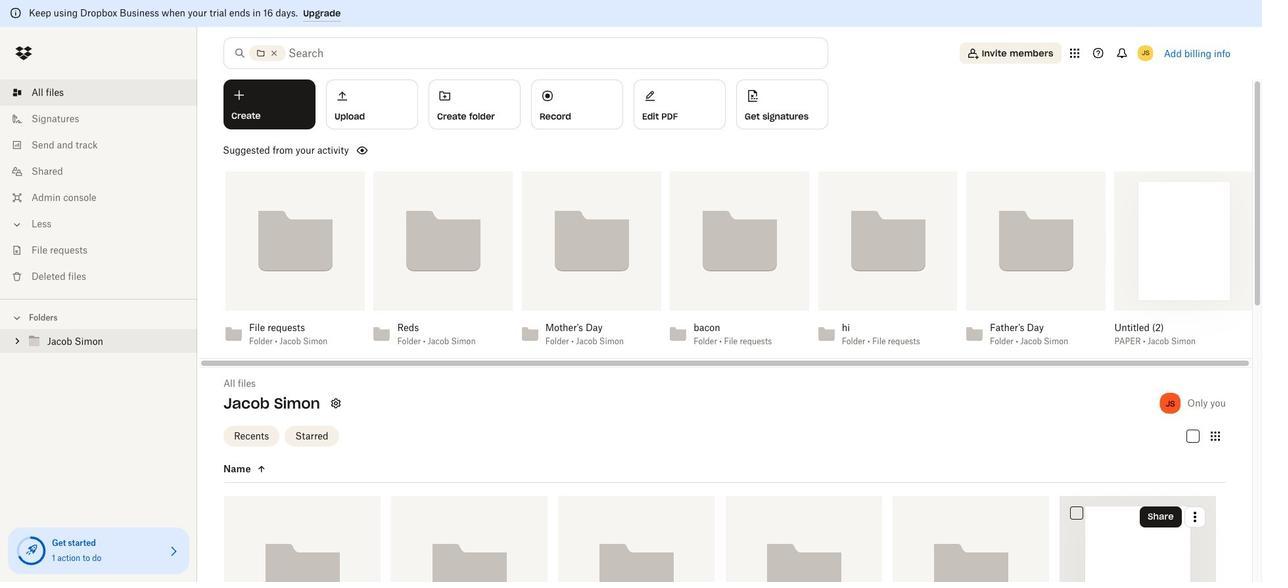Task type: describe. For each thing, give the bounding box(es) containing it.
folder, mother's day row
[[559, 497, 715, 583]]

folder, reds row
[[726, 497, 883, 583]]

file, _ getting started with dropbox paper.paper row
[[1060, 497, 1217, 583]]

less image
[[11, 218, 24, 232]]



Task type: locate. For each thing, give the bounding box(es) containing it.
dropbox image
[[11, 40, 37, 66]]

list item
[[0, 80, 197, 106]]

folder settings image
[[328, 396, 344, 412]]

folder, file requests row
[[391, 497, 548, 583]]

list
[[0, 72, 197, 299]]

Search in folder "Jacob Simon" text field
[[289, 45, 801, 61]]

folder, send and track row
[[893, 497, 1050, 583]]

alert
[[0, 0, 1263, 27]]

folder, father's day row
[[224, 497, 381, 583]]



Task type: vqa. For each thing, say whether or not it's contained in the screenshot.
File, _ Getting Started with Dropbox Paper.paper Row
yes



